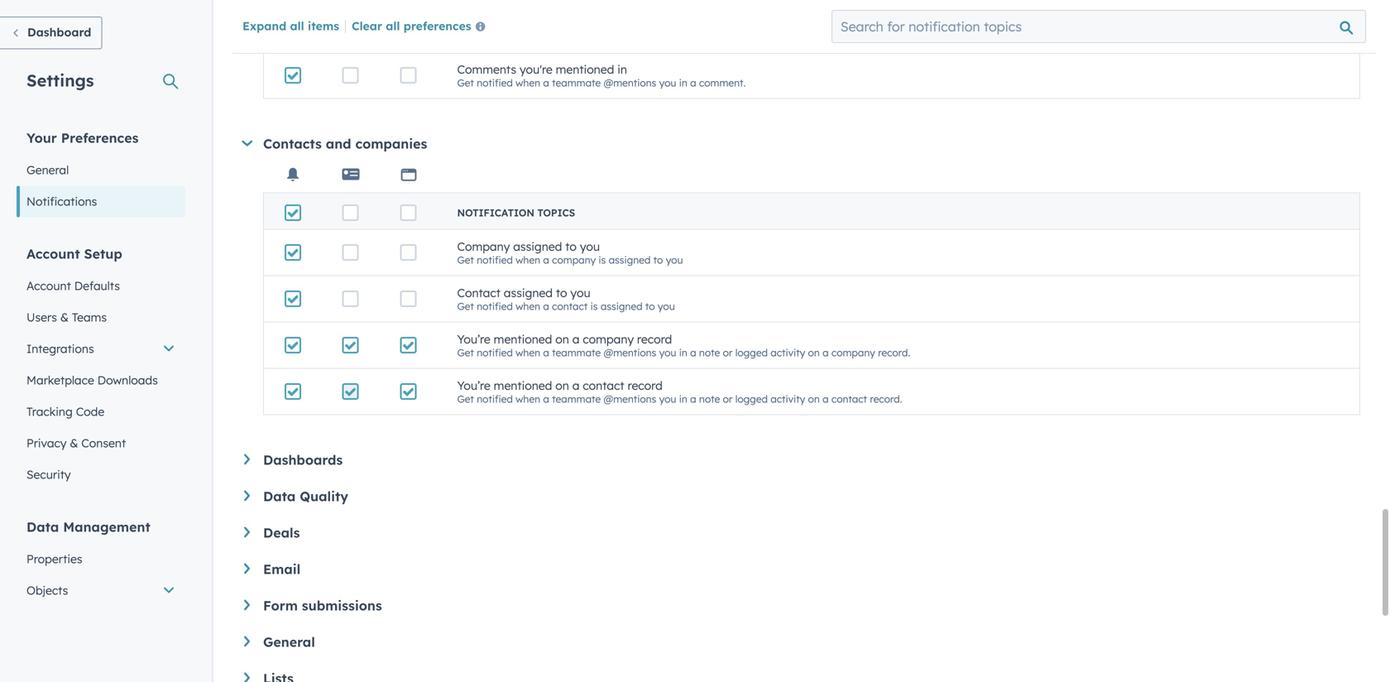 Task type: locate. For each thing, give the bounding box(es) containing it.
email button
[[244, 561, 1361, 577]]

1 vertical spatial record
[[628, 378, 663, 393]]

dashboard
[[27, 25, 91, 39]]

get inside you're mentioned on a company record get notified when a teammate @mentions you in a note or logged activity on a company record.
[[457, 346, 474, 359]]

@mentions inside you're mentioned on a company record get notified when a teammate @mentions you in a note or logged activity on a company record.
[[604, 346, 657, 359]]

or inside comments on activity you're involved in get notified when there's a new comment on an activity you own, commented on, or were mentioned in.
[[841, 30, 851, 42]]

general
[[26, 163, 69, 177], [263, 634, 315, 650]]

0 vertical spatial record
[[637, 332, 672, 346]]

expand
[[243, 18, 287, 33]]

1 @mentions from the top
[[604, 76, 657, 89]]

1 vertical spatial general
[[263, 634, 315, 650]]

settings
[[26, 70, 94, 91]]

4 get from the top
[[457, 300, 474, 312]]

contact
[[552, 300, 588, 312], [583, 378, 625, 393], [832, 393, 867, 405]]

you inside comments on activity you're involved in get notified when there's a new comment on an activity you own, commented on, or were mentioned in.
[[721, 30, 738, 42]]

activity
[[537, 16, 577, 30], [684, 30, 718, 42], [771, 346, 805, 359], [771, 393, 805, 405]]

2 all from the left
[[386, 18, 400, 33]]

preferences
[[61, 130, 139, 146]]

logged up dashboards "dropdown button"
[[736, 393, 768, 405]]

1 vertical spatial @mentions
[[604, 346, 657, 359]]

account up account defaults
[[26, 245, 80, 262]]

note inside you're mentioned on a company record get notified when a teammate @mentions you in a note or logged activity on a company record.
[[699, 346, 720, 359]]

in right involved
[[665, 16, 674, 30]]

2 account from the top
[[26, 279, 71, 293]]

1 account from the top
[[26, 245, 80, 262]]

record inside you're mentioned on a company record get notified when a teammate @mentions you in a note or logged activity on a company record.
[[637, 332, 672, 346]]

2 comments from the top
[[457, 62, 517, 76]]

1 when from the top
[[516, 30, 540, 42]]

caret image
[[244, 490, 250, 501], [244, 527, 250, 537], [244, 600, 250, 610], [244, 636, 250, 647]]

note
[[699, 346, 720, 359], [699, 393, 720, 405]]

company
[[552, 253, 596, 266], [583, 332, 634, 346], [832, 346, 875, 359]]

is up contact assigned to you get notified when a contact is assigned to you
[[599, 253, 606, 266]]

on
[[520, 16, 534, 30], [655, 30, 666, 42], [556, 332, 569, 346], [808, 346, 820, 359], [556, 378, 569, 393], [808, 393, 820, 405]]

objects
[[26, 583, 68, 598]]

3 notified from the top
[[477, 253, 513, 266]]

account
[[26, 245, 80, 262], [26, 279, 71, 293]]

1 all from the left
[[290, 18, 304, 33]]

note inside you're mentioned on a contact record get notified when a teammate @mentions you in a note or logged activity on a contact record.
[[699, 393, 720, 405]]

0 horizontal spatial data
[[26, 519, 59, 535]]

when inside comments you're mentioned in get notified when a teammate @mentions you in a comment.
[[516, 76, 540, 89]]

you're down there's
[[520, 62, 553, 76]]

notified inside contact assigned to you get notified when a contact is assigned to you
[[477, 300, 513, 312]]

0 vertical spatial account
[[26, 245, 80, 262]]

6 get from the top
[[457, 393, 474, 405]]

@mentions inside you're mentioned on a contact record get notified when a teammate @mentions you in a note or logged activity on a contact record.
[[604, 393, 657, 405]]

0 vertical spatial or
[[841, 30, 851, 42]]

0 vertical spatial you're
[[457, 332, 491, 346]]

there's
[[543, 30, 574, 42]]

dashboards button
[[244, 452, 1361, 468]]

1 horizontal spatial &
[[70, 436, 78, 450]]

1 note from the top
[[699, 346, 720, 359]]

general link
[[17, 154, 185, 186]]

1 vertical spatial you're
[[457, 378, 491, 393]]

assigned right contact
[[504, 285, 553, 300]]

0 horizontal spatial you're
[[520, 62, 553, 76]]

comments inside comments you're mentioned in get notified when a teammate @mentions you in a comment.
[[457, 62, 517, 76]]

1 comments from the top
[[457, 16, 517, 30]]

caret image for email
[[244, 563, 250, 574]]

3 @mentions from the top
[[604, 393, 657, 405]]

record down you're mentioned on a company record get notified when a teammate @mentions you in a note or logged activity on a company record.
[[628, 378, 663, 393]]

caret image inside deals dropdown button
[[244, 527, 250, 537]]

0 vertical spatial is
[[599, 253, 606, 266]]

you
[[721, 30, 738, 42], [659, 76, 677, 89], [580, 239, 600, 253], [666, 253, 683, 266], [571, 285, 591, 300], [658, 300, 675, 312], [659, 346, 677, 359], [659, 393, 677, 405]]

properties link
[[17, 543, 185, 575]]

caret image inside email dropdown button
[[244, 563, 250, 574]]

0 vertical spatial you're
[[580, 16, 613, 30]]

@mentions down comment
[[604, 76, 657, 89]]

2 caret image from the top
[[244, 527, 250, 537]]

record. inside you're mentioned on a company record get notified when a teammate @mentions you in a note or logged activity on a company record.
[[878, 346, 911, 359]]

consent
[[81, 436, 126, 450]]

@mentions
[[604, 76, 657, 89], [604, 346, 657, 359], [604, 393, 657, 405]]

is
[[599, 253, 606, 266], [591, 300, 598, 312]]

record up you're mentioned on a contact record get notified when a teammate @mentions you in a note or logged activity on a contact record.
[[637, 332, 672, 346]]

or right on,
[[841, 30, 851, 42]]

notified inside comments on activity you're involved in get notified when there's a new comment on an activity you own, commented on, or were mentioned in.
[[477, 30, 513, 42]]

expand all items
[[243, 18, 339, 33]]

comments for comments you're mentioned in
[[457, 62, 517, 76]]

logged inside you're mentioned on a contact record get notified when a teammate @mentions you in a note or logged activity on a contact record.
[[736, 393, 768, 405]]

1 vertical spatial teammate
[[552, 346, 601, 359]]

in inside comments on activity you're involved in get notified when there's a new comment on an activity you own, commented on, or were mentioned in.
[[665, 16, 674, 30]]

2 you're from the top
[[457, 378, 491, 393]]

logged inside you're mentioned on a company record get notified when a teammate @mentions you in a note or logged activity on a company record.
[[736, 346, 768, 359]]

to
[[566, 239, 577, 253], [654, 253, 663, 266], [556, 285, 567, 300], [646, 300, 655, 312]]

or down you're mentioned on a company record get notified when a teammate @mentions you in a note or logged activity on a company record.
[[723, 393, 733, 405]]

submissions
[[302, 597, 382, 614]]

0 vertical spatial record.
[[878, 346, 911, 359]]

all for expand
[[290, 18, 304, 33]]

tracking code link
[[17, 396, 185, 427]]

1 vertical spatial is
[[591, 300, 598, 312]]

activity inside you're mentioned on a contact record get notified when a teammate @mentions you in a note or logged activity on a contact record.
[[771, 393, 805, 405]]

record inside you're mentioned on a contact record get notified when a teammate @mentions you in a note or logged activity on a contact record.
[[628, 378, 663, 393]]

get inside contact assigned to you get notified when a contact is assigned to you
[[457, 300, 474, 312]]

2 @mentions from the top
[[604, 346, 657, 359]]

0 horizontal spatial &
[[60, 310, 69, 324]]

1 vertical spatial you're
[[520, 62, 553, 76]]

teammate inside you're mentioned on a contact record get notified when a teammate @mentions you in a note or logged activity on a contact record.
[[552, 393, 601, 405]]

comments for comments on activity you're involved in
[[457, 16, 517, 30]]

Search for notification topics search field
[[832, 10, 1367, 43]]

1 caret image from the top
[[244, 490, 250, 501]]

comments
[[457, 16, 517, 30], [457, 62, 517, 76]]

1 vertical spatial or
[[723, 346, 733, 359]]

0 vertical spatial @mentions
[[604, 76, 657, 89]]

data up deals
[[263, 488, 296, 504]]

when
[[516, 30, 540, 42], [516, 76, 540, 89], [516, 253, 540, 266], [516, 300, 540, 312], [516, 346, 540, 359], [516, 393, 540, 405]]

general down your
[[26, 163, 69, 177]]

2 vertical spatial teammate
[[552, 393, 601, 405]]

comments down "preferences"
[[457, 62, 517, 76]]

you inside comments you're mentioned in get notified when a teammate @mentions you in a comment.
[[659, 76, 677, 89]]

company inside company assigned to you get notified when a company is assigned to you
[[552, 253, 596, 266]]

logged up you're mentioned on a contact record get notified when a teammate @mentions you in a note or logged activity on a contact record.
[[736, 346, 768, 359]]

all right clear
[[386, 18, 400, 33]]

@mentions inside comments you're mentioned in get notified when a teammate @mentions you in a comment.
[[604, 76, 657, 89]]

3 get from the top
[[457, 253, 474, 266]]

downloads
[[97, 373, 158, 387]]

comment.
[[699, 76, 746, 89]]

2 vertical spatial @mentions
[[604, 393, 657, 405]]

or inside you're mentioned on a contact record get notified when a teammate @mentions you in a note or logged activity on a contact record.
[[723, 393, 733, 405]]

contacts and companies button
[[242, 135, 1361, 152]]

0 vertical spatial &
[[60, 310, 69, 324]]

you're inside comments on activity you're involved in get notified when there's a new comment on an activity you own, commented on, or were mentioned in.
[[580, 16, 613, 30]]

1 vertical spatial &
[[70, 436, 78, 450]]

dashboards
[[263, 452, 343, 468]]

data up properties
[[26, 519, 59, 535]]

users
[[26, 310, 57, 324]]

comments inside comments on activity you're involved in get notified when there's a new comment on an activity you own, commented on, or were mentioned in.
[[457, 16, 517, 30]]

in inside you're mentioned on a company record get notified when a teammate @mentions you in a note or logged activity on a company record.
[[679, 346, 688, 359]]

1 logged from the top
[[736, 346, 768, 359]]

account up users
[[26, 279, 71, 293]]

@mentions down you're mentioned on a company record get notified when a teammate @mentions you in a note or logged activity on a company record.
[[604, 393, 657, 405]]

assigned down topics
[[513, 239, 562, 253]]

account for account defaults
[[26, 279, 71, 293]]

marketplace downloads link
[[17, 365, 185, 396]]

or up you're mentioned on a contact record get notified when a teammate @mentions you in a note or logged activity on a contact record.
[[723, 346, 733, 359]]

0 vertical spatial teammate
[[552, 76, 601, 89]]

1 horizontal spatial you're
[[580, 16, 613, 30]]

4 caret image from the top
[[244, 636, 250, 647]]

notification topics
[[457, 207, 575, 219]]

0 vertical spatial data
[[263, 488, 296, 504]]

you're for you're mentioned on a contact record
[[457, 378, 491, 393]]

0 vertical spatial logged
[[736, 346, 768, 359]]

3 caret image from the top
[[244, 600, 250, 610]]

6 notified from the top
[[477, 393, 513, 405]]

you're inside you're mentioned on a contact record get notified when a teammate @mentions you in a note or logged activity on a contact record.
[[457, 378, 491, 393]]

integrations
[[26, 341, 94, 356]]

caret image inside contacts and companies "dropdown button"
[[242, 140, 253, 146]]

4 notified from the top
[[477, 300, 513, 312]]

get
[[457, 30, 474, 42], [457, 76, 474, 89], [457, 253, 474, 266], [457, 300, 474, 312], [457, 346, 474, 359], [457, 393, 474, 405]]

2 when from the top
[[516, 76, 540, 89]]

mentioned inside comments on activity you're involved in get notified when there's a new comment on an activity you own, commented on, or were mentioned in.
[[879, 30, 929, 42]]

data management element
[[17, 518, 185, 669]]

all for clear
[[386, 18, 400, 33]]

in
[[665, 16, 674, 30], [618, 62, 627, 76], [679, 76, 688, 89], [679, 346, 688, 359], [679, 393, 688, 405]]

in down you're mentioned on a company record get notified when a teammate @mentions you in a note or logged activity on a company record.
[[679, 393, 688, 405]]

deals
[[263, 524, 300, 541]]

clear all preferences button
[[352, 17, 492, 37]]

2 teammate from the top
[[552, 346, 601, 359]]

2 logged from the top
[[736, 393, 768, 405]]

you're
[[457, 332, 491, 346], [457, 378, 491, 393]]

1 get from the top
[[457, 30, 474, 42]]

on,
[[824, 30, 839, 42]]

new
[[586, 30, 605, 42]]

& right users
[[60, 310, 69, 324]]

1 you're from the top
[[457, 332, 491, 346]]

logged
[[736, 346, 768, 359], [736, 393, 768, 405]]

2 notified from the top
[[477, 76, 513, 89]]

you're
[[580, 16, 613, 30], [520, 62, 553, 76]]

@mentions up you're mentioned on a contact record get notified when a teammate @mentions you in a note or logged activity on a contact record.
[[604, 346, 657, 359]]

1 vertical spatial account
[[26, 279, 71, 293]]

5 when from the top
[[516, 346, 540, 359]]

clear
[[352, 18, 382, 33]]

2 note from the top
[[699, 393, 720, 405]]

clear all preferences
[[352, 18, 472, 33]]

1 vertical spatial record.
[[870, 393, 902, 405]]

a
[[577, 30, 583, 42], [543, 76, 549, 89], [690, 76, 697, 89], [543, 253, 549, 266], [543, 300, 549, 312], [573, 332, 580, 346], [543, 346, 549, 359], [690, 346, 697, 359], [823, 346, 829, 359], [573, 378, 580, 393], [543, 393, 549, 405], [690, 393, 697, 405], [823, 393, 829, 405]]

6 when from the top
[[516, 393, 540, 405]]

record. inside you're mentioned on a contact record get notified when a teammate @mentions you in a note or logged activity on a contact record.
[[870, 393, 902, 405]]

caret image for dashboards
[[244, 454, 250, 465]]

teammate inside you're mentioned on a company record get notified when a teammate @mentions you in a note or logged activity on a company record.
[[552, 346, 601, 359]]

contact inside contact assigned to you get notified when a contact is assigned to you
[[552, 300, 588, 312]]

3 teammate from the top
[[552, 393, 601, 405]]

data for data management
[[26, 519, 59, 535]]

all
[[290, 18, 304, 33], [386, 18, 400, 33]]

record.
[[878, 346, 911, 359], [870, 393, 902, 405]]

notified inside you're mentioned on a company record get notified when a teammate @mentions you in a note or logged activity on a company record.
[[477, 346, 513, 359]]

or
[[841, 30, 851, 42], [723, 346, 733, 359], [723, 393, 733, 405]]

assigned up contact assigned to you get notified when a contact is assigned to you
[[609, 253, 651, 266]]

form
[[263, 597, 298, 614]]

0 vertical spatial note
[[699, 346, 720, 359]]

1 horizontal spatial all
[[386, 18, 400, 33]]

notified inside company assigned to you get notified when a company is assigned to you
[[477, 253, 513, 266]]

caret image inside general dropdown button
[[244, 636, 250, 647]]

marketplace downloads
[[26, 373, 158, 387]]

1 vertical spatial comments
[[457, 62, 517, 76]]

1 vertical spatial logged
[[736, 393, 768, 405]]

1 horizontal spatial is
[[599, 253, 606, 266]]

2 vertical spatial or
[[723, 393, 733, 405]]

is inside contact assigned to you get notified when a contact is assigned to you
[[591, 300, 598, 312]]

5 get from the top
[[457, 346, 474, 359]]

@mentions for contact
[[604, 393, 657, 405]]

general down form at left
[[263, 634, 315, 650]]

& for users
[[60, 310, 69, 324]]

form submissions
[[263, 597, 382, 614]]

assigned up you're mentioned on a company record get notified when a teammate @mentions you in a note or logged activity on a company record.
[[601, 300, 643, 312]]

1 horizontal spatial data
[[263, 488, 296, 504]]

3 when from the top
[[516, 253, 540, 266]]

4 when from the top
[[516, 300, 540, 312]]

0 horizontal spatial is
[[591, 300, 598, 312]]

0 horizontal spatial all
[[290, 18, 304, 33]]

account inside "link"
[[26, 279, 71, 293]]

note down you're mentioned on a company record get notified when a teammate @mentions you in a note or logged activity on a company record.
[[699, 393, 720, 405]]

note up you're mentioned on a contact record get notified when a teammate @mentions you in a note or logged activity on a contact record.
[[699, 346, 720, 359]]

caret image inside form submissions dropdown button
[[244, 600, 250, 610]]

&
[[60, 310, 69, 324], [70, 436, 78, 450]]

0 vertical spatial general
[[26, 163, 69, 177]]

1 notified from the top
[[477, 30, 513, 42]]

1 teammate from the top
[[552, 76, 601, 89]]

companies
[[355, 135, 427, 152]]

data
[[263, 488, 296, 504], [26, 519, 59, 535]]

get inside comments on activity you're involved in get notified when there's a new comment on an activity you own, commented on, or were mentioned in.
[[457, 30, 474, 42]]

all inside the clear all preferences button
[[386, 18, 400, 33]]

contact
[[457, 285, 501, 300]]

a inside comments on activity you're involved in get notified when there's a new comment on an activity you own, commented on, or were mentioned in.
[[577, 30, 583, 42]]

get inside you're mentioned on a contact record get notified when a teammate @mentions you in a note or logged activity on a contact record.
[[457, 393, 474, 405]]

a inside company assigned to you get notified when a company is assigned to you
[[543, 253, 549, 266]]

or inside you're mentioned on a company record get notified when a teammate @mentions you in a note or logged activity on a company record.
[[723, 346, 733, 359]]

teams
[[72, 310, 107, 324]]

tracking code
[[26, 404, 104, 419]]

0 vertical spatial comments
[[457, 16, 517, 30]]

caret image inside data quality dropdown button
[[244, 490, 250, 501]]

1 vertical spatial note
[[699, 393, 720, 405]]

you're inside you're mentioned on a company record get notified when a teammate @mentions you in a note or logged activity on a company record.
[[457, 332, 491, 346]]

caret image for form submissions
[[244, 600, 250, 610]]

and
[[326, 135, 351, 152]]

caret image inside dashboards "dropdown button"
[[244, 454, 250, 465]]

1 vertical spatial data
[[26, 519, 59, 535]]

caret image
[[242, 140, 253, 146], [244, 454, 250, 465], [244, 563, 250, 574], [244, 672, 250, 682]]

teammate
[[552, 76, 601, 89], [552, 346, 601, 359], [552, 393, 601, 405]]

all left items
[[290, 18, 304, 33]]

or for you're mentioned on a contact record
[[723, 393, 733, 405]]

comments left there's
[[457, 16, 517, 30]]

when inside contact assigned to you get notified when a contact is assigned to you
[[516, 300, 540, 312]]

form submissions button
[[244, 597, 1361, 614]]

& right privacy
[[70, 436, 78, 450]]

quality
[[300, 488, 348, 504]]

is down company assigned to you get notified when a company is assigned to you
[[591, 300, 598, 312]]

is inside company assigned to you get notified when a company is assigned to you
[[599, 253, 606, 266]]

2 get from the top
[[457, 76, 474, 89]]

record
[[637, 332, 672, 346], [628, 378, 663, 393]]

you're right there's
[[580, 16, 613, 30]]

5 notified from the top
[[477, 346, 513, 359]]

0 horizontal spatial general
[[26, 163, 69, 177]]

in up you're mentioned on a contact record get notified when a teammate @mentions you in a note or logged activity on a contact record.
[[679, 346, 688, 359]]

company
[[457, 239, 510, 253]]



Task type: describe. For each thing, give the bounding box(es) containing it.
when inside you're mentioned on a company record get notified when a teammate @mentions you in a note or logged activity on a company record.
[[516, 346, 540, 359]]

data quality
[[263, 488, 348, 504]]

caret image for data quality
[[244, 490, 250, 501]]

integrations button
[[17, 333, 185, 365]]

get inside comments you're mentioned in get notified when a teammate @mentions you in a comment.
[[457, 76, 474, 89]]

when inside company assigned to you get notified when a company is assigned to you
[[516, 253, 540, 266]]

account for account setup
[[26, 245, 80, 262]]

comments you're mentioned in get notified when a teammate @mentions you in a comment.
[[457, 62, 746, 89]]

own,
[[741, 30, 763, 42]]

company assigned to you get notified when a company is assigned to you
[[457, 239, 683, 266]]

your preferences
[[26, 130, 139, 146]]

get inside company assigned to you get notified when a company is assigned to you
[[457, 253, 474, 266]]

your
[[26, 130, 57, 146]]

security link
[[17, 459, 185, 490]]

notified inside comments you're mentioned in get notified when a teammate @mentions you in a comment.
[[477, 76, 513, 89]]

account setup element
[[17, 245, 185, 490]]

you're mentioned on a company record get notified when a teammate @mentions you in a note or logged activity on a company record.
[[457, 332, 911, 359]]

account setup
[[26, 245, 122, 262]]

privacy & consent
[[26, 436, 126, 450]]

in down comment
[[618, 62, 627, 76]]

record for you're mentioned on a contact record
[[628, 378, 663, 393]]

privacy
[[26, 436, 67, 450]]

data quality button
[[244, 488, 1361, 504]]

or for you're mentioned on a company record
[[723, 346, 733, 359]]

when inside comments on activity you're involved in get notified when there's a new comment on an activity you own, commented on, or were mentioned in.
[[516, 30, 540, 42]]

record. for you're mentioned on a contact record
[[870, 393, 902, 405]]

you inside you're mentioned on a company record get notified when a teammate @mentions you in a note or logged activity on a company record.
[[659, 346, 677, 359]]

dashboard link
[[0, 17, 102, 49]]

mentioned inside you're mentioned on a company record get notified when a teammate @mentions you in a note or logged activity on a company record.
[[494, 332, 552, 346]]

code
[[76, 404, 104, 419]]

you're mentioned on a contact record get notified when a teammate @mentions you in a note or logged activity on a contact record.
[[457, 378, 902, 405]]

marketplace
[[26, 373, 94, 387]]

security
[[26, 467, 71, 482]]

contacts
[[263, 135, 322, 152]]

involved
[[617, 16, 661, 30]]

account defaults link
[[17, 270, 185, 302]]

account defaults
[[26, 279, 120, 293]]

is for contact assigned to you
[[591, 300, 598, 312]]

contact assigned to you get notified when a contact is assigned to you
[[457, 285, 675, 312]]

notifications
[[26, 194, 97, 209]]

your preferences element
[[17, 129, 185, 217]]

general inside your preferences element
[[26, 163, 69, 177]]

data for data quality
[[263, 488, 296, 504]]

items
[[308, 18, 339, 33]]

record. for you're mentioned on a company record
[[878, 346, 911, 359]]

teammate inside comments you're mentioned in get notified when a teammate @mentions you in a comment.
[[552, 76, 601, 89]]

you inside you're mentioned on a contact record get notified when a teammate @mentions you in a note or logged activity on a contact record.
[[659, 393, 677, 405]]

in inside you're mentioned on a contact record get notified when a teammate @mentions you in a note or logged activity on a contact record.
[[679, 393, 688, 405]]

notification
[[457, 207, 535, 219]]

users & teams link
[[17, 302, 185, 333]]

note for you're mentioned on a company record
[[699, 346, 720, 359]]

you're inside comments you're mentioned in get notified when a teammate @mentions you in a comment.
[[520, 62, 553, 76]]

@mentions for company
[[604, 346, 657, 359]]

note for you're mentioned on a contact record
[[699, 393, 720, 405]]

when inside you're mentioned on a contact record get notified when a teammate @mentions you in a note or logged activity on a contact record.
[[516, 393, 540, 405]]

a inside contact assigned to you get notified when a contact is assigned to you
[[543, 300, 549, 312]]

caret image for general
[[244, 636, 250, 647]]

deals button
[[244, 524, 1361, 541]]

topics
[[538, 207, 575, 219]]

general button
[[244, 634, 1361, 650]]

logged for you're mentioned on a contact record
[[736, 393, 768, 405]]

commented
[[766, 30, 822, 42]]

setup
[[84, 245, 122, 262]]

in left the comment.
[[679, 76, 688, 89]]

defaults
[[74, 279, 120, 293]]

preferences
[[404, 18, 472, 33]]

activity inside you're mentioned on a company record get notified when a teammate @mentions you in a note or logged activity on a company record.
[[771, 346, 805, 359]]

users & teams
[[26, 310, 107, 324]]

an
[[669, 30, 681, 42]]

comments on activity you're involved in get notified when there's a new comment on an activity you own, commented on, or were mentioned in.
[[457, 16, 942, 42]]

email
[[263, 561, 301, 577]]

logged for you're mentioned on a company record
[[736, 346, 768, 359]]

record for you're mentioned on a company record
[[637, 332, 672, 346]]

caret image for deals
[[244, 527, 250, 537]]

management
[[63, 519, 150, 535]]

mentioned inside comments you're mentioned in get notified when a teammate @mentions you in a comment.
[[556, 62, 614, 76]]

data management
[[26, 519, 150, 535]]

tracking
[[26, 404, 73, 419]]

1 horizontal spatial general
[[263, 634, 315, 650]]

teammate for company
[[552, 346, 601, 359]]

notifications link
[[17, 186, 185, 217]]

expand all items button
[[243, 18, 339, 33]]

is for company assigned to you
[[599, 253, 606, 266]]

privacy & consent link
[[17, 427, 185, 459]]

& for privacy
[[70, 436, 78, 450]]

contacts and companies
[[263, 135, 427, 152]]

notified inside you're mentioned on a contact record get notified when a teammate @mentions you in a note or logged activity on a contact record.
[[477, 393, 513, 405]]

teammate for contact
[[552, 393, 601, 405]]

comment
[[607, 30, 652, 42]]

you're for you're mentioned on a company record
[[457, 332, 491, 346]]

were
[[854, 30, 876, 42]]

in.
[[932, 30, 942, 42]]

objects button
[[17, 575, 185, 606]]

properties
[[26, 552, 82, 566]]

mentioned inside you're mentioned on a contact record get notified when a teammate @mentions you in a note or logged activity on a contact record.
[[494, 378, 552, 393]]

caret image for contacts and companies
[[242, 140, 253, 146]]



Task type: vqa. For each thing, say whether or not it's contained in the screenshot.
Chat conversation closed totals by rep 'ELEMENT'
no



